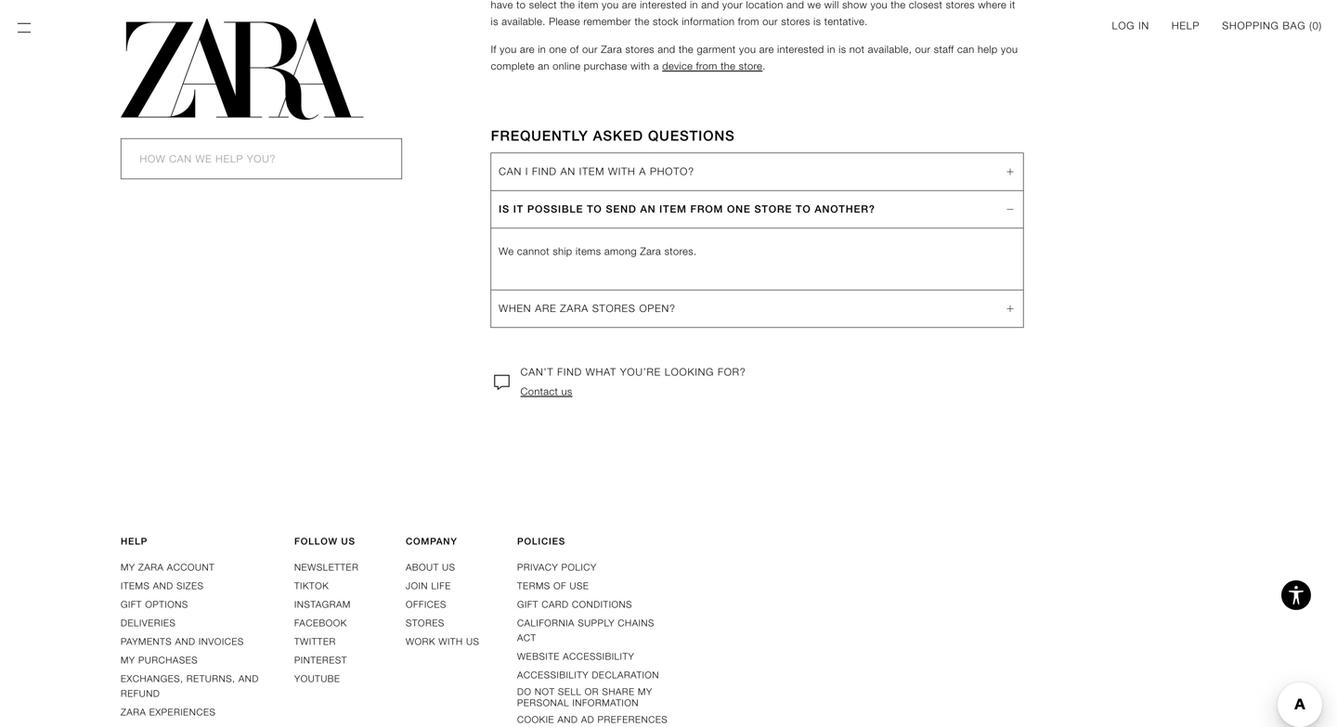 Task type: vqa. For each thing, say whether or not it's contained in the screenshot.
POSSIBLE
yes



Task type: describe. For each thing, give the bounding box(es) containing it.
california supply chains act link
[[517, 617, 655, 643]]

twitter
[[294, 636, 336, 647]]

open menu image
[[15, 19, 33, 37]]

help link
[[1172, 19, 1200, 33]]

supply
[[578, 617, 615, 629]]

help
[[978, 43, 998, 55]]

1 our from the left
[[582, 43, 598, 55]]

my zara account items and sizes gift options deliveries payments and invoices my purchases exchanges, returns, and refund zara experiences
[[121, 562, 259, 718]]

gift
[[517, 599, 539, 610]]

offices
[[406, 599, 447, 610]]

0 horizontal spatial an
[[561, 166, 576, 177]]

can
[[958, 43, 975, 55]]

privacy
[[517, 562, 558, 573]]

zara experiences link
[[121, 707, 216, 718]]

cookie
[[517, 714, 555, 725]]

youtube link
[[294, 673, 340, 684]]

the inside if you are in one of our zara stores and the garment you are interested in is not available, our staff can help you complete an online purchase with a
[[679, 43, 694, 55]]

1 vertical spatial accessibility
[[517, 670, 589, 681]]

from
[[696, 60, 718, 72]]

terms
[[517, 580, 551, 591]]

items
[[121, 580, 150, 591]]

one
[[727, 203, 751, 215]]

gift
[[121, 599, 142, 610]]

if you are in one of our zara stores and the garment you are interested in is not available, our staff can help you complete an online purchase with a
[[491, 43, 1021, 72]]

conditions
[[572, 599, 633, 610]]

gift card conditions link
[[517, 599, 633, 610]]

sell
[[558, 686, 582, 697]]

can't
[[521, 366, 554, 378]]

2 in from the left
[[828, 43, 836, 55]]

instagram
[[294, 599, 351, 610]]

options
[[145, 599, 188, 610]]

my
[[638, 686, 653, 697]]

when are zara stores open? button
[[491, 290, 1024, 327]]

newsletter
[[294, 562, 359, 573]]

0 status
[[1313, 20, 1319, 32]]

ad
[[581, 714, 595, 725]]

frequently
[[491, 128, 589, 144]]

company
[[406, 536, 458, 547]]

plus image
[[1005, 298, 1016, 320]]

offices link
[[406, 599, 447, 610]]

personal
[[517, 697, 569, 709]]

1 vertical spatial the
[[721, 60, 736, 72]]

not
[[850, 43, 865, 55]]

zara inside if you are in one of our zara stores and the garment you are interested in is not available, our staff can help you complete an online purchase with a
[[601, 43, 622, 55]]

a
[[654, 60, 659, 72]]

plus image
[[1005, 161, 1016, 183]]

and inside 'privacy policy terms of use gift card conditions california supply chains act website accessibility accessibility declaration do not sell or share my personal information cookie and ad preferences'
[[558, 714, 578, 725]]

exchanges,
[[121, 673, 183, 684]]

1 horizontal spatial zara
[[640, 245, 661, 257]]

log in
[[1112, 20, 1150, 32]]

less image for can i find an item with a photo?
[[1000, 166, 1022, 177]]

device from the store link
[[662, 60, 763, 72]]

asked
[[593, 128, 644, 144]]

find
[[532, 166, 557, 177]]

share
[[602, 686, 635, 697]]

account
[[167, 562, 215, 573]]

shopping bag ( 0 )
[[1223, 20, 1323, 32]]

invoices
[[199, 636, 244, 647]]

and inside if you are in one of our zara stores and the garment you are interested in is not available, our staff can help you complete an online purchase with a
[[658, 43, 676, 55]]

us right follow at the left bottom
[[341, 536, 355, 547]]

when
[[499, 303, 532, 314]]

act
[[517, 632, 537, 643]]

my zara account link
[[121, 562, 215, 573]]

tiktok link
[[294, 580, 329, 591]]

declaration
[[592, 670, 660, 681]]

2 to from the left
[[796, 203, 811, 215]]

1 vertical spatial zara
[[138, 562, 164, 573]]

garment
[[697, 43, 736, 55]]

1 horizontal spatial an
[[640, 203, 656, 215]]

policy
[[562, 562, 597, 573]]

interested
[[778, 43, 824, 55]]

join life link
[[406, 580, 451, 591]]

zara logo united states. image
[[121, 19, 364, 120]]

1 in from the left
[[538, 43, 546, 55]]

are
[[535, 303, 557, 314]]

1 vertical spatial and
[[175, 636, 196, 647]]

follow
[[294, 536, 338, 547]]

pinterest
[[294, 655, 347, 666]]

accessibility image
[[1278, 577, 1315, 614]]

with inside if you are in one of our zara stores and the garment you are interested in is not available, our staff can help you complete an online purchase with a
[[631, 60, 650, 72]]

staff
[[934, 43, 954, 55]]

stores
[[592, 303, 636, 314]]

send
[[606, 203, 637, 215]]

2 our from the left
[[915, 43, 931, 55]]

work
[[406, 636, 436, 647]]

)
[[1319, 20, 1323, 32]]

information
[[573, 697, 639, 709]]

device from the store .
[[662, 60, 766, 72]]

facebook link
[[294, 617, 347, 629]]

3 you from the left
[[1001, 43, 1018, 55]]

privacy policy link
[[517, 562, 597, 573]]

preferences
[[598, 714, 668, 725]]

we
[[499, 245, 514, 257]]

sizes
[[177, 580, 204, 591]]



Task type: locate. For each thing, give the bounding box(es) containing it.
0 horizontal spatial help
[[121, 536, 148, 547]]

and up options
[[153, 580, 173, 591]]

to
[[587, 203, 602, 215], [796, 203, 811, 215]]

open?
[[639, 303, 676, 314]]

1 vertical spatial zara
[[640, 245, 661, 257]]

0 vertical spatial less image
[[1000, 166, 1022, 177]]

zara up purchase
[[601, 43, 622, 55]]

0 vertical spatial the
[[679, 43, 694, 55]]

0 vertical spatial zara
[[560, 303, 589, 314]]

website
[[517, 651, 560, 662]]

of
[[554, 580, 567, 591]]

zara
[[601, 43, 622, 55], [640, 245, 661, 257]]

among
[[605, 245, 637, 257]]

store
[[755, 203, 792, 215]]

1 horizontal spatial the
[[721, 60, 736, 72]]

deliveries
[[121, 617, 176, 629]]

0 vertical spatial with
[[631, 60, 650, 72]]

0 horizontal spatial and
[[153, 580, 173, 591]]

youtube
[[294, 673, 340, 684]]

0 horizontal spatial with
[[439, 636, 463, 647]]

1 vertical spatial help
[[121, 536, 148, 547]]

2 horizontal spatial you
[[1001, 43, 1018, 55]]

zara up 'items and sizes' link
[[138, 562, 164, 573]]

facebook
[[294, 617, 347, 629]]

1 horizontal spatial our
[[915, 43, 931, 55]]

us up life
[[442, 562, 456, 573]]

us right 'work' at the left bottom of the page
[[466, 636, 480, 647]]

terms of use link
[[517, 580, 589, 591]]

2 vertical spatial zara
[[121, 707, 146, 718]]

policies
[[517, 536, 566, 547]]

or
[[585, 686, 599, 697]]

item left with
[[579, 166, 605, 177]]

with inside the about us join life offices stores work with us
[[439, 636, 463, 647]]

is it possible to send an item from one store to another?
[[499, 203, 876, 215]]

log in link
[[1112, 19, 1150, 33]]

less image for when are zara stores open?
[[1000, 303, 1022, 314]]

are up .
[[760, 43, 774, 55]]

to right "store"
[[796, 203, 811, 215]]

what
[[586, 366, 617, 378]]

to left send
[[587, 203, 602, 215]]

our right of
[[582, 43, 598, 55]]

possible
[[527, 203, 584, 215]]

about
[[406, 562, 439, 573]]

2 are from the left
[[760, 43, 774, 55]]

1 horizontal spatial in
[[828, 43, 836, 55]]

you right help
[[1001, 43, 1018, 55]]

0 vertical spatial item
[[579, 166, 605, 177]]

0 vertical spatial accessibility
[[563, 651, 635, 662]]

zara right are
[[560, 303, 589, 314]]

2 you from the left
[[739, 43, 756, 55]]

bag
[[1283, 20, 1306, 32]]

our left staff
[[915, 43, 931, 55]]

1 vertical spatial less image
[[1000, 303, 1022, 314]]

1 vertical spatial and
[[558, 714, 578, 725]]

one
[[549, 43, 567, 55]]

and left ad at left
[[558, 714, 578, 725]]

newsletter link
[[294, 562, 359, 573]]

and
[[658, 43, 676, 55], [558, 714, 578, 725]]

0 horizontal spatial in
[[538, 43, 546, 55]]

1 vertical spatial my
[[121, 655, 135, 666]]

looking
[[665, 366, 714, 378]]

ship
[[553, 245, 573, 257]]

0 horizontal spatial item
[[579, 166, 605, 177]]

stores
[[406, 617, 445, 629]]

an right send
[[640, 203, 656, 215]]

zara down refund
[[121, 707, 146, 718]]

a
[[639, 166, 647, 177]]

privacy policy terms of use gift card conditions california supply chains act website accessibility accessibility declaration do not sell or share my personal information cookie and ad preferences
[[517, 562, 668, 725]]

us down find
[[562, 386, 573, 397]]

website accessibility link
[[517, 651, 635, 662]]

zara inside dropdown button
[[560, 303, 589, 314]]

1 horizontal spatial to
[[796, 203, 811, 215]]

my down payments
[[121, 655, 135, 666]]

0 vertical spatial zara
[[601, 43, 622, 55]]

can't find what you're looking for? contact us
[[521, 366, 746, 397]]

my up items
[[121, 562, 135, 573]]

with
[[631, 60, 650, 72], [439, 636, 463, 647]]

follow us
[[294, 536, 355, 547]]

1 horizontal spatial with
[[631, 60, 650, 72]]

in left "one"
[[538, 43, 546, 55]]

0 vertical spatial an
[[561, 166, 576, 177]]

experiences
[[149, 707, 216, 718]]

1 to from the left
[[587, 203, 602, 215]]

0 horizontal spatial you
[[500, 43, 517, 55]]

accessibility declaration link
[[517, 670, 660, 681]]

do not sell or share my personal information button
[[517, 686, 672, 709]]

0 horizontal spatial our
[[582, 43, 598, 55]]

2 horizontal spatial and
[[239, 673, 259, 684]]

about us link
[[406, 562, 456, 573]]

cookie and ad preferences button
[[517, 714, 668, 725]]

you up store
[[739, 43, 756, 55]]

and
[[153, 580, 173, 591], [175, 636, 196, 647], [239, 673, 259, 684]]

less image inside "when are zara stores open?" dropdown button
[[1000, 303, 1022, 314]]

you're
[[620, 366, 661, 378]]

you
[[500, 43, 517, 55], [739, 43, 756, 55], [1001, 43, 1018, 55]]

of
[[570, 43, 579, 55]]

1 vertical spatial an
[[640, 203, 656, 215]]

when are zara stores open?
[[499, 303, 676, 314]]

my
[[121, 562, 135, 573], [121, 655, 135, 666]]

about us join life offices stores work with us
[[406, 562, 480, 647]]

accessibility up not
[[517, 670, 589, 681]]

1 less image from the top
[[1000, 166, 1022, 177]]

1 my from the top
[[121, 562, 135, 573]]

with right 'work' at the left bottom of the page
[[439, 636, 463, 647]]

in
[[538, 43, 546, 55], [828, 43, 836, 55]]

2 less image from the top
[[1000, 303, 1022, 314]]

cannot
[[517, 245, 550, 257]]

1 vertical spatial item
[[660, 203, 687, 215]]

0 vertical spatial my
[[121, 562, 135, 573]]

returns,
[[187, 673, 235, 684]]

if
[[491, 43, 497, 55]]

less image
[[1005, 198, 1016, 220]]

payments
[[121, 636, 172, 647]]

less image
[[1000, 166, 1022, 177], [1000, 303, 1022, 314]]

(
[[1310, 20, 1313, 32]]

is
[[839, 43, 847, 55]]

contact
[[521, 386, 558, 397]]

an
[[561, 166, 576, 177], [640, 203, 656, 215]]

an right 'find'
[[561, 166, 576, 177]]

1 are from the left
[[520, 43, 535, 55]]

0 vertical spatial and
[[658, 43, 676, 55]]

help up my zara account link
[[121, 536, 148, 547]]

pinterest link
[[294, 655, 347, 666]]

california
[[517, 617, 575, 629]]

gift options link
[[121, 599, 188, 610]]

0 horizontal spatial zara
[[601, 43, 622, 55]]

help right in
[[1172, 20, 1200, 32]]

purchase
[[584, 60, 628, 72]]

1 horizontal spatial are
[[760, 43, 774, 55]]

item left from
[[660, 203, 687, 215]]

for?
[[718, 366, 746, 378]]

online
[[553, 60, 581, 72]]

zara
[[560, 303, 589, 314], [138, 562, 164, 573], [121, 707, 146, 718]]

zara left stores.
[[640, 245, 661, 257]]

1 you from the left
[[500, 43, 517, 55]]

us
[[562, 386, 573, 397], [341, 536, 355, 547], [442, 562, 456, 573], [466, 636, 480, 647]]

with left a
[[631, 60, 650, 72]]

work with us link
[[406, 636, 480, 647]]

1 horizontal spatial and
[[658, 43, 676, 55]]

find
[[557, 366, 582, 378]]

availability of an in-store item element
[[491, 0, 1024, 89]]

device
[[662, 60, 693, 72]]

0 vertical spatial and
[[153, 580, 173, 591]]

0 horizontal spatial the
[[679, 43, 694, 55]]

the up device
[[679, 43, 694, 55]]

2 my from the top
[[121, 655, 135, 666]]

0 horizontal spatial to
[[587, 203, 602, 215]]

in left is
[[828, 43, 836, 55]]

0 vertical spatial help
[[1172, 20, 1200, 32]]

is
[[499, 203, 510, 215]]

and right returns, on the left
[[239, 673, 259, 684]]

an
[[538, 60, 550, 72]]

chains
[[618, 617, 655, 629]]

1 horizontal spatial help
[[1172, 20, 1200, 32]]

you right the if
[[500, 43, 517, 55]]

and up a
[[658, 43, 676, 55]]

the down garment
[[721, 60, 736, 72]]

1 horizontal spatial and
[[175, 636, 196, 647]]

another?
[[815, 203, 876, 215]]

available,
[[868, 43, 912, 55]]

are up complete
[[520, 43, 535, 55]]

1 vertical spatial with
[[439, 636, 463, 647]]

it
[[513, 203, 524, 215]]

card
[[542, 599, 569, 610]]

0 horizontal spatial and
[[558, 714, 578, 725]]

store
[[739, 60, 763, 72]]

exchanges, returns, and refund link
[[121, 673, 259, 699]]

stores.
[[665, 245, 697, 257]]

and up purchases
[[175, 636, 196, 647]]

1 horizontal spatial item
[[660, 203, 687, 215]]

twitter link
[[294, 636, 336, 647]]

can i find an item with a photo? button
[[491, 153, 1024, 190]]

1 horizontal spatial you
[[739, 43, 756, 55]]

us inside can't find what you're looking for? contact us
[[562, 386, 573, 397]]

2 vertical spatial and
[[239, 673, 259, 684]]

How can we help you? search field
[[121, 138, 402, 179]]

do
[[517, 686, 532, 697]]

accessibility up the accessibility declaration link at the bottom of page
[[563, 651, 635, 662]]

i
[[526, 166, 529, 177]]

photo?
[[650, 166, 695, 177]]

0 horizontal spatial are
[[520, 43, 535, 55]]



